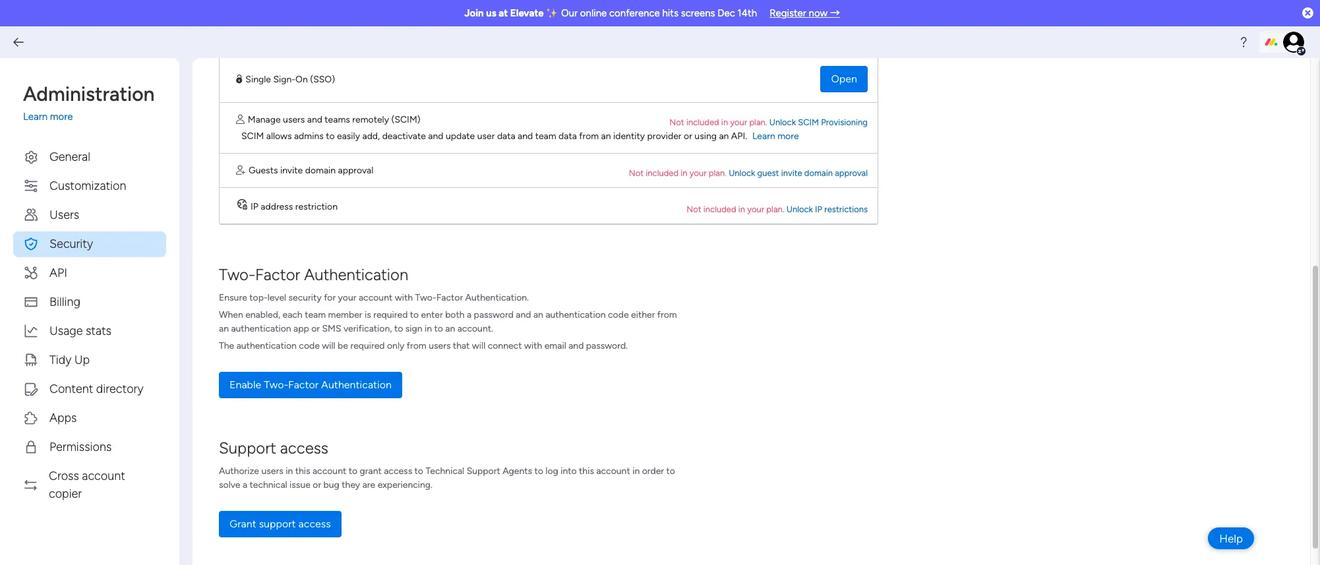 Task type: vqa. For each thing, say whether or not it's contained in the screenshot.
bottom LEARN MORE link
yes



Task type: describe. For each thing, give the bounding box(es) containing it.
unlock scim provisioning link
[[770, 117, 868, 127]]

permissions
[[49, 440, 112, 454]]

authorize
[[219, 465, 259, 477]]

0 horizontal spatial support
[[219, 438, 276, 458]]

help
[[1220, 532, 1244, 545]]

help button
[[1209, 528, 1255, 550]]

password
[[474, 309, 514, 320]]

0 horizontal spatial from
[[407, 340, 427, 351]]

ensure
[[219, 292, 247, 303]]

two-factor authentication
[[219, 265, 409, 284]]

technical
[[250, 479, 287, 491]]

and right user
[[518, 130, 533, 142]]

now
[[809, 7, 828, 19]]

not for approval
[[629, 168, 644, 178]]

2 vertical spatial unlock
[[787, 204, 813, 214]]

unlock for approval
[[729, 168, 756, 178]]

an down when
[[219, 323, 229, 334]]

register now → link
[[770, 7, 840, 19]]

level
[[268, 292, 286, 303]]

api button
[[13, 260, 166, 286]]

1 horizontal spatial domain
[[805, 168, 833, 178]]

grant support access
[[230, 518, 331, 530]]

each
[[283, 309, 303, 320]]

admins
[[294, 130, 324, 142]]

be
[[338, 340, 348, 351]]

two- inside button
[[264, 378, 288, 391]]

usage
[[49, 324, 83, 338]]

solve
[[219, 479, 240, 491]]

to down enter
[[434, 323, 443, 334]]

manage
[[248, 114, 281, 125]]

either
[[631, 309, 655, 320]]

1 horizontal spatial invite
[[782, 168, 803, 178]]

1 vertical spatial code
[[299, 340, 320, 351]]

security
[[289, 292, 322, 303]]

general button
[[13, 144, 166, 170]]

included for approval
[[646, 168, 679, 178]]

to left log
[[535, 465, 544, 477]]

not for teams
[[670, 117, 685, 127]]

open
[[832, 72, 858, 85]]

general
[[49, 149, 90, 164]]

unlock guest invite domain approval link
[[729, 168, 868, 178]]

for
[[324, 292, 336, 303]]

0 horizontal spatial invite
[[280, 165, 303, 176]]

ensure top-level security for your account with two-factor authentication. when enabled, each team member is required to enter both a password and an authentication code either from an authentication app or sms verification, to sign in to an account. the authentication code will be required only from users that will connect with email and password.
[[219, 292, 677, 351]]

scim allows admins to easily add, deactivate and update user data and team data from an identity provider or using an api. learn more
[[241, 130, 799, 142]]

✨
[[547, 7, 559, 19]]

join us at elevate ✨ our online conference hits screens dec 14th
[[465, 7, 757, 19]]

0 horizontal spatial with
[[395, 292, 413, 303]]

enable two-factor authentication
[[230, 378, 392, 391]]

guests
[[249, 165, 278, 176]]

register now →
[[770, 7, 840, 19]]

in inside ensure top-level security for your account with two-factor authentication. when enabled, each team member is required to enter both a password and an authentication code either from an authentication app or sms verification, to sign in to an account. the authentication code will be required only from users that will connect with email and password.
[[425, 323, 432, 334]]

billing button
[[13, 289, 166, 315]]

plan. for teams
[[750, 117, 768, 127]]

an right password
[[534, 309, 544, 320]]

deactivate
[[382, 130, 426, 142]]

not included in your plan. unlock guest invite domain approval
[[629, 168, 868, 178]]

provider
[[648, 130, 682, 142]]

access inside grant support access button
[[299, 518, 331, 530]]

to up "experiencing."
[[415, 465, 424, 477]]

hits
[[663, 7, 679, 19]]

help image
[[1238, 36, 1251, 49]]

content directory
[[49, 382, 144, 396]]

copier
[[49, 487, 82, 501]]

to up they
[[349, 465, 358, 477]]

14th
[[738, 7, 757, 19]]

cross account copier
[[49, 469, 125, 501]]

unlock ip restrictions link
[[787, 204, 868, 214]]

sms
[[322, 323, 341, 334]]

0 vertical spatial authentication
[[304, 265, 409, 284]]

they
[[342, 479, 360, 491]]

team inside ensure top-level security for your account with two-factor authentication. when enabled, each team member is required to enter both a password and an authentication code either from an authentication app or sms verification, to sign in to an account. the authentication code will be required only from users that will connect with email and password.
[[305, 309, 326, 320]]

v2 surface invite image
[[236, 165, 245, 175]]

0 vertical spatial access
[[280, 438, 329, 458]]

1 will from the left
[[322, 340, 336, 351]]

and left update
[[428, 130, 444, 142]]

conference
[[610, 7, 660, 19]]

restrictions
[[825, 204, 868, 214]]

users
[[49, 207, 79, 222]]

an left api.
[[719, 130, 729, 142]]

address
[[261, 201, 293, 212]]

1 vertical spatial authentication
[[231, 323, 291, 334]]

open button
[[821, 66, 868, 92]]

grant support access button
[[219, 511, 342, 537]]

1 data from the left
[[497, 130, 516, 142]]

0 vertical spatial required
[[374, 309, 408, 320]]

jacob simon image
[[1284, 32, 1305, 53]]

is
[[365, 309, 371, 320]]

account.
[[458, 323, 493, 334]]

security
[[49, 237, 93, 251]]

teams
[[325, 114, 350, 125]]

email
[[545, 340, 567, 351]]

a for both
[[467, 309, 472, 320]]

1 vertical spatial with
[[524, 340, 542, 351]]

update
[[446, 130, 475, 142]]

0 horizontal spatial ip
[[251, 201, 259, 212]]

your for guests invite domain approval
[[690, 168, 707, 178]]

content directory button
[[13, 376, 166, 402]]

enter
[[421, 309, 443, 320]]

grant
[[360, 465, 382, 477]]

plan. for approval
[[709, 168, 727, 178]]

a for solve
[[243, 479, 247, 491]]

support
[[259, 518, 296, 530]]

and right password
[[516, 309, 531, 320]]

security button
[[13, 231, 166, 257]]

your for manage users and teams remotely (scim)
[[731, 117, 748, 127]]

2 vertical spatial authentication
[[237, 340, 297, 351]]

permissions button
[[13, 434, 166, 460]]

learn more link for administration
[[23, 110, 166, 124]]

in for guest
[[681, 168, 688, 178]]

agents
[[503, 465, 532, 477]]

factor inside button
[[288, 378, 319, 391]]

or inside ensure top-level security for your account with two-factor authentication. when enabled, each team member is required to enter both a password and an authentication code either from an authentication app or sms verification, to sign in to an account. the authentication code will be required only from users that will connect with email and password.
[[312, 323, 320, 334]]

only
[[387, 340, 405, 351]]

tidy
[[49, 353, 71, 367]]



Task type: locate. For each thing, give the bounding box(es) containing it.
not down identity
[[629, 168, 644, 178]]

0 vertical spatial learn
[[23, 111, 48, 123]]

in for ip
[[739, 204, 746, 214]]

single sign-on (sso)
[[246, 74, 335, 85]]

learn more link down the administration
[[23, 110, 166, 124]]

2 will from the left
[[472, 340, 486, 351]]

authentication
[[304, 265, 409, 284], [321, 378, 392, 391]]

authorize users in this account to grant access to technical support agents to log into this account in order to solve a technical issue or bug they are experiencing.
[[219, 465, 676, 491]]

0 horizontal spatial data
[[497, 130, 516, 142]]

0 horizontal spatial more
[[50, 111, 73, 123]]

domain down admins
[[305, 165, 336, 176]]

plan. down using
[[709, 168, 727, 178]]

this right into
[[579, 465, 594, 477]]

account up 'bug'
[[313, 465, 347, 477]]

2 horizontal spatial from
[[658, 309, 677, 320]]

2 vertical spatial users
[[262, 465, 283, 477]]

guests invite domain approval
[[249, 165, 374, 176]]

1 horizontal spatial ip
[[816, 204, 823, 214]]

1 horizontal spatial with
[[524, 340, 542, 351]]

approval up "restrictions"
[[835, 168, 868, 178]]

apps
[[49, 411, 77, 425]]

your for ip address restriction
[[748, 204, 765, 214]]

or right app
[[312, 323, 320, 334]]

1 vertical spatial from
[[658, 309, 677, 320]]

1 vertical spatial more
[[778, 130, 799, 142]]

manage users and teams remotely (scim)
[[248, 114, 421, 125]]

account down the permissions button
[[82, 469, 125, 483]]

both
[[445, 309, 465, 320]]

two- inside ensure top-level security for your account with two-factor authentication. when enabled, each team member is required to enter both a password and an authentication code either from an authentication app or sms verification, to sign in to an account. the authentication code will be required only from users that will connect with email and password.
[[415, 292, 437, 303]]

dec
[[718, 7, 736, 19]]

1 horizontal spatial two-
[[264, 378, 288, 391]]

elevate
[[511, 7, 544, 19]]

0 horizontal spatial a
[[243, 479, 247, 491]]

and right email
[[569, 340, 584, 351]]

your down not included in your plan. unlock guest invite domain approval
[[748, 204, 765, 214]]

2 vertical spatial from
[[407, 340, 427, 351]]

not down not included in your plan. unlock guest invite domain approval
[[687, 204, 702, 214]]

users inside authorize users in this account to grant access to technical support agents to log into this account in order to solve a technical issue or bug they are experiencing.
[[262, 465, 283, 477]]

learn down not included in your plan. unlock scim provisioning
[[753, 130, 776, 142]]

0 horizontal spatial code
[[299, 340, 320, 351]]

1 vertical spatial support
[[467, 465, 501, 477]]

support inside authorize users in this account to grant access to technical support agents to log into this account in order to solve a technical issue or bug they are experiencing.
[[467, 465, 501, 477]]

1 this from the left
[[295, 465, 310, 477]]

unlock
[[770, 117, 796, 127], [729, 168, 756, 178], [787, 204, 813, 214]]

will right that
[[472, 340, 486, 351]]

0 horizontal spatial learn more link
[[23, 110, 166, 124]]

0 vertical spatial with
[[395, 292, 413, 303]]

data left identity
[[559, 130, 577, 142]]

0 vertical spatial scim
[[798, 117, 819, 127]]

0 horizontal spatial two-
[[219, 265, 255, 284]]

to left sign
[[394, 323, 403, 334]]

included for teams
[[687, 117, 720, 127]]

this up issue on the left bottom of the page
[[295, 465, 310, 477]]

an
[[601, 130, 611, 142], [719, 130, 729, 142], [534, 309, 544, 320], [219, 323, 229, 334], [446, 323, 455, 334]]

enable
[[230, 378, 261, 391]]

in left "order"
[[633, 465, 640, 477]]

in down not included in your plan. unlock guest invite domain approval
[[739, 204, 746, 214]]

1 horizontal spatial data
[[559, 130, 577, 142]]

2 vertical spatial access
[[299, 518, 331, 530]]

2 data from the left
[[559, 130, 577, 142]]

or inside authorize users in this account to grant access to technical support agents to log into this account in order to solve a technical issue or bug they are experiencing.
[[313, 479, 321, 491]]

1 vertical spatial authentication
[[321, 378, 392, 391]]

provisioning
[[822, 117, 868, 127]]

users inside ensure top-level security for your account with two-factor authentication. when enabled, each team member is required to enter both a password and an authentication code either from an authentication app or sms verification, to sign in to an account. the authentication code will be required only from users that will connect with email and password.
[[429, 340, 451, 351]]

ip left address
[[251, 201, 259, 212]]

1 vertical spatial or
[[312, 323, 320, 334]]

not included in your plan. unlock scim provisioning
[[670, 117, 868, 127]]

with
[[395, 292, 413, 303], [524, 340, 542, 351]]

support left the "agents"
[[467, 465, 501, 477]]

member
[[328, 309, 363, 320]]

2 vertical spatial plan.
[[767, 204, 785, 214]]

1 vertical spatial factor
[[437, 292, 463, 303]]

to right "order"
[[667, 465, 676, 477]]

scim left provisioning
[[798, 117, 819, 127]]

on
[[296, 74, 308, 85]]

included down not included in your plan. unlock guest invite domain approval
[[704, 204, 737, 214]]

2 horizontal spatial two-
[[415, 292, 437, 303]]

1 vertical spatial not
[[629, 168, 644, 178]]

learn more link
[[23, 110, 166, 124], [753, 130, 799, 142]]

more
[[50, 111, 73, 123], [778, 130, 799, 142]]

grant
[[230, 518, 256, 530]]

users up 'technical'
[[262, 465, 283, 477]]

account left "order"
[[597, 465, 631, 477]]

1 horizontal spatial approval
[[835, 168, 868, 178]]

domain
[[305, 165, 336, 176], [805, 168, 833, 178]]

two- right enable
[[264, 378, 288, 391]]

unlock for teams
[[770, 117, 796, 127]]

access right the support
[[299, 518, 331, 530]]

your
[[731, 117, 748, 127], [690, 168, 707, 178], [748, 204, 765, 214], [338, 292, 357, 303]]

team
[[536, 130, 557, 142], [305, 309, 326, 320]]

1 vertical spatial required
[[351, 340, 385, 351]]

1 horizontal spatial not
[[670, 117, 685, 127]]

learn down the administration
[[23, 111, 48, 123]]

authentication.
[[466, 292, 529, 303]]

users up allows
[[283, 114, 305, 125]]

customization button
[[13, 173, 166, 199]]

0 vertical spatial a
[[467, 309, 472, 320]]

sign
[[406, 323, 423, 334]]

unlock left guest
[[729, 168, 756, 178]]

0 vertical spatial from
[[579, 130, 599, 142]]

issue
[[290, 479, 311, 491]]

authentication up for
[[304, 265, 409, 284]]

api
[[49, 266, 67, 280]]

2 this from the left
[[579, 465, 594, 477]]

unlock down unlock guest invite domain approval link at the top of page
[[787, 204, 813, 214]]

your inside ensure top-level security for your account with two-factor authentication. when enabled, each team member is required to enter both a password and an authentication code either from an authentication app or sms verification, to sign in to an account. the authentication code will be required only from users that will connect with email and password.
[[338, 292, 357, 303]]

your up api.
[[731, 117, 748, 127]]

content
[[49, 382, 93, 396]]

cross
[[49, 469, 79, 483]]

included up using
[[687, 117, 720, 127]]

order
[[642, 465, 664, 477]]

data right user
[[497, 130, 516, 142]]

authentication inside enable two-factor authentication button
[[321, 378, 392, 391]]

1 vertical spatial scim
[[241, 130, 264, 142]]

ip left "restrictions"
[[816, 204, 823, 214]]

(scim)
[[392, 114, 421, 125]]

with up sign
[[395, 292, 413, 303]]

remotely
[[352, 114, 389, 125]]

stats
[[86, 324, 111, 338]]

dapulse profile image
[[236, 114, 245, 124]]

not included in your plan. unlock ip restrictions
[[687, 204, 868, 214]]

users button
[[13, 202, 166, 228]]

into
[[561, 465, 577, 477]]

1 vertical spatial plan.
[[709, 168, 727, 178]]

factor up 'both'
[[437, 292, 463, 303]]

in down provider at top
[[681, 168, 688, 178]]

1 horizontal spatial a
[[467, 309, 472, 320]]

back to workspace image
[[12, 36, 25, 49]]

an left identity
[[601, 130, 611, 142]]

dapulse saml image
[[236, 74, 242, 84]]

required
[[374, 309, 408, 320], [351, 340, 385, 351]]

identity
[[614, 130, 645, 142]]

register
[[770, 7, 807, 19]]

0 vertical spatial users
[[283, 114, 305, 125]]

in for grant
[[286, 465, 293, 477]]

your up member
[[338, 292, 357, 303]]

learn more link for scim allows admins to easily add, deactivate and update user data and team data from an identity provider or using an api.
[[753, 130, 799, 142]]

2 vertical spatial not
[[687, 204, 702, 214]]

administration learn more
[[23, 82, 155, 123]]

1 horizontal spatial will
[[472, 340, 486, 351]]

verification,
[[344, 323, 392, 334]]

from down sign
[[407, 340, 427, 351]]

2 vertical spatial or
[[313, 479, 321, 491]]

learn more link down not included in your plan. unlock scim provisioning
[[753, 130, 799, 142]]

tidy up
[[49, 353, 90, 367]]

authentication down "be"
[[321, 378, 392, 391]]

to down the manage users and teams remotely (scim)
[[326, 130, 335, 142]]

customization
[[49, 178, 126, 193]]

1 vertical spatial included
[[646, 168, 679, 178]]

1 horizontal spatial from
[[579, 130, 599, 142]]

plan. down guest
[[767, 204, 785, 214]]

0 horizontal spatial approval
[[338, 165, 374, 176]]

in
[[722, 117, 728, 127], [681, 168, 688, 178], [739, 204, 746, 214], [425, 323, 432, 334], [286, 465, 293, 477], [633, 465, 640, 477]]

administration
[[23, 82, 155, 106]]

add,
[[363, 130, 380, 142]]

0 horizontal spatial team
[[305, 309, 326, 320]]

approval down easily
[[338, 165, 374, 176]]

a inside authorize users in this account to grant access to technical support agents to log into this account in order to solve a technical issue or bug they are experiencing.
[[243, 479, 247, 491]]

1 horizontal spatial team
[[536, 130, 557, 142]]

0 vertical spatial code
[[608, 309, 629, 320]]

account up is
[[359, 292, 393, 303]]

0 horizontal spatial scim
[[241, 130, 264, 142]]

more inside administration learn more
[[50, 111, 73, 123]]

an down 'both'
[[446, 323, 455, 334]]

factor inside ensure top-level security for your account with two-factor authentication. when enabled, each team member is required to enter both a password and an authentication code either from an authentication app or sms verification, to sign in to an account. the authentication code will be required only from users that will connect with email and password.
[[437, 292, 463, 303]]

single
[[246, 74, 271, 85]]

1 vertical spatial learn more link
[[753, 130, 799, 142]]

sign-
[[273, 74, 296, 85]]

factor up level
[[255, 265, 300, 284]]

0 vertical spatial support
[[219, 438, 276, 458]]

invite right guest
[[782, 168, 803, 178]]

1 vertical spatial unlock
[[729, 168, 756, 178]]

users for account
[[262, 465, 283, 477]]

join
[[465, 7, 484, 19]]

two- up enter
[[415, 292, 437, 303]]

2 horizontal spatial not
[[687, 204, 702, 214]]

will left "be"
[[322, 340, 336, 351]]

users for remotely
[[283, 114, 305, 125]]

and up admins
[[307, 114, 323, 125]]

enable two-factor authentication button
[[219, 372, 402, 398]]

billing
[[49, 295, 80, 309]]

a right 'both'
[[467, 309, 472, 320]]

in down enter
[[425, 323, 432, 334]]

1 vertical spatial access
[[384, 465, 412, 477]]

0 horizontal spatial not
[[629, 168, 644, 178]]

0 vertical spatial authentication
[[546, 309, 606, 320]]

0 vertical spatial or
[[684, 130, 693, 142]]

password.
[[586, 340, 628, 351]]

0 vertical spatial not
[[670, 117, 685, 127]]

enabled,
[[246, 309, 280, 320]]

your down using
[[690, 168, 707, 178]]

users
[[283, 114, 305, 125], [429, 340, 451, 351], [262, 465, 283, 477]]

a down authorize
[[243, 479, 247, 491]]

connect
[[488, 340, 522, 351]]

tidy up button
[[13, 347, 166, 373]]

team right user
[[536, 130, 557, 142]]

domain up unlock ip restrictions link
[[805, 168, 833, 178]]

1 horizontal spatial learn
[[753, 130, 776, 142]]

allows
[[266, 130, 292, 142]]

are
[[363, 479, 376, 491]]

1 vertical spatial a
[[243, 479, 247, 491]]

account inside ensure top-level security for your account with two-factor authentication. when enabled, each team member is required to enter both a password and an authentication code either from an authentication app or sms verification, to sign in to an account. the authentication code will be required only from users that will connect with email and password.
[[359, 292, 393, 303]]

us
[[486, 7, 497, 19]]

scim down manage
[[241, 130, 264, 142]]

from right the either
[[658, 309, 677, 320]]

screens
[[681, 7, 716, 19]]

2 vertical spatial two-
[[264, 378, 288, 391]]

2 vertical spatial included
[[704, 204, 737, 214]]

(sso)
[[310, 74, 335, 85]]

required right is
[[374, 309, 408, 320]]

code left the either
[[608, 309, 629, 320]]

not up provider at top
[[670, 117, 685, 127]]

in for scim
[[722, 117, 728, 127]]

2 vertical spatial factor
[[288, 378, 319, 391]]

included down provider at top
[[646, 168, 679, 178]]

using
[[695, 130, 717, 142]]

that
[[453, 340, 470, 351]]

to up sign
[[410, 309, 419, 320]]

required down verification,
[[351, 340, 385, 351]]

invite right guests
[[280, 165, 303, 176]]

or left using
[[684, 130, 693, 142]]

1 horizontal spatial code
[[608, 309, 629, 320]]

1 horizontal spatial scim
[[798, 117, 819, 127]]

0 vertical spatial plan.
[[750, 117, 768, 127]]

0 vertical spatial more
[[50, 111, 73, 123]]

users left that
[[429, 340, 451, 351]]

a inside ensure top-level security for your account with two-factor authentication. when enabled, each team member is required to enter both a password and an authentication code either from an authentication app or sms verification, to sign in to an account. the authentication code will be required only from users that will connect with email and password.
[[467, 309, 472, 320]]

up
[[74, 353, 90, 367]]

from left identity
[[579, 130, 599, 142]]

factor
[[255, 265, 300, 284], [437, 292, 463, 303], [288, 378, 319, 391]]

account
[[359, 292, 393, 303], [313, 465, 347, 477], [597, 465, 631, 477], [82, 469, 125, 483]]

0 vertical spatial learn more link
[[23, 110, 166, 124]]

1 horizontal spatial support
[[467, 465, 501, 477]]

factor down app
[[288, 378, 319, 391]]

1 horizontal spatial more
[[778, 130, 799, 142]]

learn inside administration learn more
[[23, 111, 48, 123]]

two- up ensure
[[219, 265, 255, 284]]

0 vertical spatial unlock
[[770, 117, 796, 127]]

plan. up guest
[[750, 117, 768, 127]]

0 horizontal spatial will
[[322, 340, 336, 351]]

unlock up guest
[[770, 117, 796, 127]]

from
[[579, 130, 599, 142], [658, 309, 677, 320], [407, 340, 427, 351]]

support up authorize
[[219, 438, 276, 458]]

1 vertical spatial learn
[[753, 130, 776, 142]]

in up issue on the left bottom of the page
[[286, 465, 293, 477]]

apps button
[[13, 405, 166, 431]]

the
[[219, 340, 234, 351]]

1 vertical spatial two-
[[415, 292, 437, 303]]

1 horizontal spatial learn more link
[[753, 130, 799, 142]]

bug
[[324, 479, 340, 491]]

access inside authorize users in this account to grant access to technical support agents to log into this account in order to solve a technical issue or bug they are experiencing.
[[384, 465, 412, 477]]

ip address restriction
[[251, 201, 338, 212]]

1 vertical spatial users
[[429, 340, 451, 351]]

not
[[670, 117, 685, 127], [629, 168, 644, 178], [687, 204, 702, 214]]

account inside cross account copier
[[82, 469, 125, 483]]

0 vertical spatial two-
[[219, 265, 255, 284]]

more down the administration
[[50, 111, 73, 123]]

access up issue on the left bottom of the page
[[280, 438, 329, 458]]

0 horizontal spatial domain
[[305, 165, 336, 176]]

1 horizontal spatial this
[[579, 465, 594, 477]]

with left email
[[524, 340, 542, 351]]

0 horizontal spatial this
[[295, 465, 310, 477]]

0 horizontal spatial learn
[[23, 111, 48, 123]]

access up "experiencing."
[[384, 465, 412, 477]]

code down app
[[299, 340, 320, 351]]

support access
[[219, 438, 329, 458]]

support
[[219, 438, 276, 458], [467, 465, 501, 477]]

0 vertical spatial team
[[536, 130, 557, 142]]

0 vertical spatial factor
[[255, 265, 300, 284]]

in up not included in your plan. unlock guest invite domain approval
[[722, 117, 728, 127]]

or left 'bug'
[[313, 479, 321, 491]]

0 vertical spatial included
[[687, 117, 720, 127]]

team up app
[[305, 309, 326, 320]]

more down not included in your plan. unlock scim provisioning
[[778, 130, 799, 142]]

online
[[580, 7, 607, 19]]

1 vertical spatial team
[[305, 309, 326, 320]]



